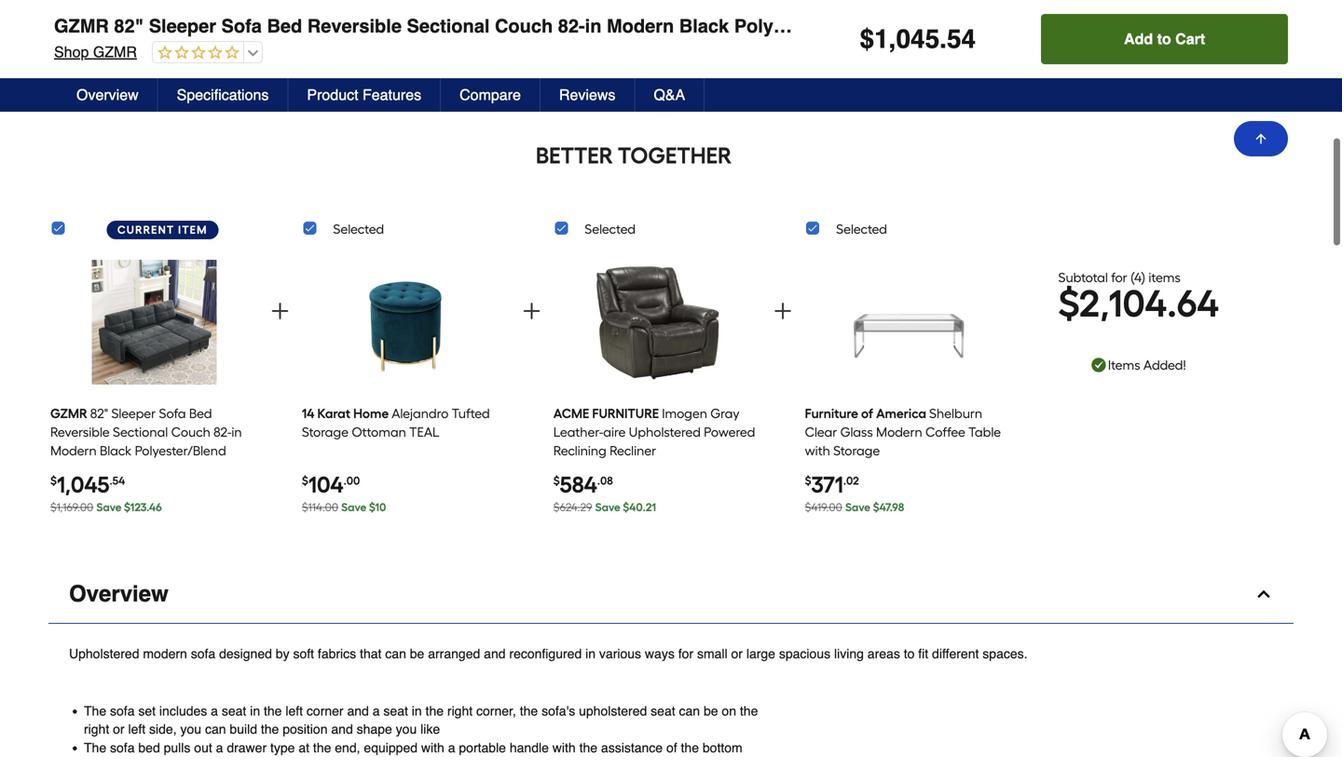 Task type: vqa. For each thing, say whether or not it's contained in the screenshot.


Task type: locate. For each thing, give the bounding box(es) containing it.
with right the handle at the left
[[553, 741, 576, 756]]

storage inside shelburn clear glass modern coffee table with storage
[[834, 443, 880, 459]]

0 vertical spatial the
[[84, 704, 106, 719]]

1 vertical spatial the
[[84, 741, 106, 756]]

0 horizontal spatial or
[[113, 723, 125, 738]]

us
[[1196, 52, 1210, 67]]

2 vertical spatial of
[[667, 741, 677, 756]]

reclining up the $1,169.00
[[50, 462, 103, 478]]

and up end,
[[331, 723, 353, 738]]

for right ways
[[678, 647, 694, 662]]

in-
[[1050, 52, 1064, 67]]

14 karat home alejandro tufted storage ottoman teal image
[[344, 253, 468, 392]]

1 you from the left
[[180, 723, 201, 738]]

0 vertical spatial be
[[410, 647, 424, 662]]

save inside 371 "list item"
[[846, 501, 871, 515]]

2 horizontal spatial to
[[1181, 52, 1192, 67]]

specifications
[[177, 86, 269, 103]]

save for 104
[[341, 501, 367, 515]]

1,045 inside the 1,045 list item
[[57, 472, 110, 499]]

right left corner,
[[447, 704, 473, 719]]

1,045 list item
[[50, 248, 258, 525]]

2 plus image from the left
[[772, 300, 794, 323]]

with down like
[[421, 741, 445, 756]]

soft
[[293, 647, 314, 662]]

1 the from the top
[[84, 704, 106, 719]]

2 you from the left
[[396, 723, 417, 738]]

1 save from the left
[[96, 501, 122, 515]]

you left like
[[396, 723, 417, 738]]

1 horizontal spatial can
[[385, 647, 406, 662]]

1 vertical spatial for
[[678, 647, 694, 662]]

furniture
[[805, 406, 859, 422]]

subtotal
[[1059, 270, 1108, 286]]

0 horizontal spatial storage
[[302, 425, 349, 441]]

save for 1,045
[[96, 501, 122, 515]]

sofa's
[[542, 704, 575, 719]]

0 horizontal spatial of
[[667, 741, 677, 756]]

.
[[940, 24, 947, 54]]

various
[[599, 647, 641, 662]]

couch
[[489, 0, 547, 22], [495, 15, 553, 37], [171, 425, 210, 441]]

0 vertical spatial left
[[286, 704, 303, 719]]

left
[[286, 704, 303, 719], [128, 723, 146, 738]]

black up q&a
[[679, 15, 729, 37]]

current item
[[117, 223, 208, 237]]

1 vertical spatial to
[[1181, 52, 1192, 67]]

1 vertical spatial of
[[861, 406, 874, 422]]

zero stars image
[[153, 45, 240, 62], [147, 52, 234, 69]]

sectional
[[401, 0, 484, 22], [407, 15, 490, 37], [113, 425, 168, 441]]

seat up build
[[222, 704, 246, 719]]

0 horizontal spatial selected
[[333, 221, 384, 237]]

1 horizontal spatial of
[[861, 406, 874, 422]]

gray
[[711, 406, 740, 422]]

current
[[117, 223, 175, 237]]

storage
[[302, 425, 349, 441], [834, 443, 880, 459]]

0 vertical spatial of
[[1239, 52, 1250, 67]]

black inside 82" sleeper sofa bed reversible sectional couch 82-in modern black polyester/blend reclining sofa
[[100, 443, 132, 459]]

modern up $ 1,045 .54 at the bottom of the page
[[50, 443, 97, 459]]

or
[[1097, 52, 1109, 67], [731, 647, 743, 662], [113, 723, 125, 738]]

be left on
[[704, 704, 718, 719]]

or left ship
[[1097, 52, 1109, 67]]

save inside 104 list item
[[341, 501, 367, 515]]

$ 1,045 .54
[[50, 472, 125, 499]]

overview button up ways
[[48, 566, 1294, 625]]

sleeper
[[143, 0, 211, 22], [149, 15, 216, 37], [111, 406, 156, 422]]

a left the portable
[[448, 741, 455, 756]]

and up 'shape'
[[347, 704, 369, 719]]

corner,
[[476, 704, 516, 719]]

plus image
[[521, 300, 543, 323]]

plus image
[[269, 300, 291, 323], [772, 300, 794, 323]]

seat up assistance
[[651, 704, 676, 719]]

1 horizontal spatial storage
[[834, 443, 880, 459]]

save down .00
[[341, 501, 367, 515]]

large
[[747, 647, 776, 662]]

$419.00
[[805, 501, 843, 515]]

82"
[[109, 0, 138, 22], [114, 15, 144, 37], [90, 406, 108, 422]]

2 horizontal spatial seat
[[651, 704, 676, 719]]

gzmr 82" sleeper sofa bed reversible sectional couch 82-in modern black polyester/blend reclining sofa up the compare
[[48, 0, 1004, 22]]

82" up 5121206
[[109, 0, 138, 22]]

seat
[[222, 704, 246, 719], [384, 704, 408, 719], [651, 704, 676, 719]]

can right the that on the bottom of page
[[385, 647, 406, 662]]

3 save from the left
[[595, 501, 621, 515]]

overview up modern
[[69, 582, 168, 607]]

selected for 104
[[333, 221, 384, 237]]

2 horizontal spatial with
[[805, 443, 830, 459]]

0 horizontal spatial plus image
[[269, 300, 291, 323]]

save down .02
[[846, 501, 871, 515]]

furniture of america
[[805, 406, 927, 422]]

modern up item number 5 1 2 1 2 0 6 and model number g z - w 2 4 7 s 0 0 0 7 3 element
[[601, 0, 669, 22]]

for inside subtotal for ( 4 ) items $ 2,104 .64
[[1111, 270, 1128, 286]]

or left "side,"
[[113, 723, 125, 738]]

modern up q&a
[[607, 15, 674, 37]]

$ inside $ 1,045 .54
[[50, 475, 57, 488]]

2 vertical spatial sofa
[[110, 741, 135, 756]]

1 vertical spatial sofa
[[110, 704, 135, 719]]

better together
[[536, 142, 732, 169]]

3 seat from the left
[[651, 704, 676, 719]]

spaces.
[[983, 647, 1028, 662]]

0 vertical spatial or
[[1097, 52, 1109, 67]]

# right model
[[186, 28, 194, 43]]

modern down america
[[876, 425, 923, 441]]

item
[[178, 223, 208, 237]]

includes
[[159, 704, 207, 719]]

can
[[385, 647, 406, 662], [679, 704, 700, 719], [205, 723, 226, 738]]

2 the from the top
[[84, 741, 106, 756]]

for left (
[[1111, 270, 1128, 286]]

be left arranged at the bottom of the page
[[410, 647, 424, 662]]

0 horizontal spatial upholstered
[[69, 647, 139, 662]]

1 horizontal spatial plus image
[[772, 300, 794, 323]]

1 horizontal spatial to
[[1157, 30, 1172, 48]]

black up .54
[[100, 443, 132, 459]]

portable
[[459, 741, 506, 756]]

0 vertical spatial upholstered
[[629, 425, 701, 441]]

1 vertical spatial or
[[731, 647, 743, 662]]

0 horizontal spatial seat
[[222, 704, 246, 719]]

it
[[1140, 52, 1146, 67]]

left up position
[[286, 704, 303, 719]]

reversible inside 82" sleeper sofa bed reversible sectional couch 82-in modern black polyester/blend reclining sofa
[[50, 425, 110, 441]]

reclining inside 82" sleeper sofa bed reversible sectional couch 82-in modern black polyester/blend reclining sofa
[[50, 462, 103, 478]]

and
[[484, 647, 506, 662], [347, 704, 369, 719], [331, 723, 353, 738]]

compare button
[[441, 78, 541, 112]]

america
[[876, 406, 927, 422]]

1 horizontal spatial #
[[186, 28, 194, 43]]

handle
[[510, 741, 549, 756]]

ways
[[645, 647, 675, 662]]

of right free
[[1239, 52, 1250, 67]]

the left bed
[[84, 741, 106, 756]]

82" up $ 1,045 .54 at the bottom of the page
[[90, 406, 108, 422]]

more
[[957, 71, 987, 86]]

and right arranged at the bottom of the page
[[484, 647, 506, 662]]

imogen gray leather-aire upholstered powered reclining recliner
[[554, 406, 755, 459]]

modern
[[601, 0, 669, 22], [607, 15, 674, 37], [876, 425, 923, 441], [50, 443, 97, 459]]

4 save from the left
[[846, 501, 871, 515]]

1 horizontal spatial 1,045
[[875, 24, 940, 54]]

0 horizontal spatial left
[[128, 723, 146, 738]]

to left us
[[1181, 52, 1192, 67]]

storage down the glass
[[834, 443, 880, 459]]

1 # from the left
[[77, 28, 85, 43]]

right left "side,"
[[84, 723, 109, 738]]

1 horizontal spatial with
[[553, 741, 576, 756]]

learn more link
[[920, 69, 987, 88]]

storage down karat
[[302, 425, 349, 441]]

$ inside $ 371 .02
[[805, 475, 812, 488]]

sofa up unused at the top of the page
[[970, 15, 1010, 37]]

0 vertical spatial sofa
[[191, 647, 216, 662]]

overview button down 5121206
[[58, 78, 158, 112]]

teal
[[409, 425, 440, 441]]

item number 5 1 2 1 2 0 6 and model number g z - w 2 4 7 s 0 0 0 7 3 element
[[48, 26, 1294, 45]]

2 save from the left
[[341, 501, 367, 515]]

reclining inside imogen gray leather-aire upholstered powered reclining recliner
[[554, 443, 607, 459]]

1 horizontal spatial you
[[396, 723, 417, 738]]

sofa up $1,169.00 save $ 123.46
[[107, 462, 134, 478]]

1 vertical spatial 1,045
[[57, 472, 110, 499]]

$ inside $ 104 .00
[[302, 475, 308, 488]]

2 # from the left
[[186, 28, 194, 43]]

couch inside 82" sleeper sofa bed reversible sectional couch 82-in modern black polyester/blend reclining sofa
[[171, 425, 210, 441]]

black up item number 5 1 2 1 2 0 6 and model number g z - w 2 4 7 s 0 0 0 7 3 element
[[674, 0, 724, 22]]

0 horizontal spatial be
[[410, 647, 424, 662]]

2 horizontal spatial selected
[[836, 221, 887, 237]]

2 selected from the left
[[585, 221, 636, 237]]

product
[[307, 86, 358, 103]]

1 vertical spatial be
[[704, 704, 718, 719]]

save for 584
[[595, 501, 621, 515]]

sleeper up .54
[[111, 406, 156, 422]]

1 vertical spatial left
[[128, 723, 146, 738]]

left down the "set"
[[128, 723, 146, 738]]

save
[[96, 501, 122, 515], [341, 501, 367, 515], [595, 501, 621, 515], [846, 501, 871, 515]]

gzmr 82" sleeper sofa bed reversible sectional couch 82-in modern black polyester/blend reclining sofa up compare button
[[54, 15, 1010, 37]]

sleeper inside 82" sleeper sofa bed reversible sectional couch 82-in modern black polyester/blend reclining sofa
[[111, 406, 156, 422]]

to up back
[[1157, 30, 1172, 48]]

)
[[1142, 270, 1146, 286]]

1 horizontal spatial for
[[1111, 270, 1128, 286]]

a up 'shape'
[[373, 704, 380, 719]]

of inside easy & free returns return your new, unused item in-store or ship it back to us free of charge.
[[1239, 52, 1250, 67]]

1 vertical spatial right
[[84, 723, 109, 738]]

recliner
[[610, 443, 656, 459]]

.64
[[1167, 281, 1219, 326]]

1 horizontal spatial upholstered
[[629, 425, 701, 441]]

with down clear
[[805, 443, 830, 459]]

1 horizontal spatial be
[[704, 704, 718, 719]]

2 vertical spatial can
[[205, 723, 226, 738]]

0 vertical spatial overview
[[76, 86, 139, 103]]

save down .54
[[96, 501, 122, 515]]

0 vertical spatial 1,045
[[875, 24, 940, 54]]

to inside easy & free returns return your new, unused item in-store or ship it back to us free of charge.
[[1181, 52, 1192, 67]]

or inside the sofa set includes a seat in the left corner and a seat in the right corner, the sofa's upholstered seat can be on the right or left side, you can build the position and shape you like the sofa bed pulls out a drawer type at the end, equipped with a portable handle with the assistance of the bottom
[[113, 723, 125, 738]]

1 horizontal spatial right
[[447, 704, 473, 719]]

reviews
[[559, 86, 616, 103]]

1 horizontal spatial selected
[[585, 221, 636, 237]]

save down .08
[[595, 501, 621, 515]]

1,045
[[875, 24, 940, 54], [57, 472, 110, 499]]

584
[[560, 472, 597, 499]]

# right item
[[77, 28, 85, 43]]

can up out
[[205, 723, 226, 738]]

sofa left the "set"
[[110, 704, 135, 719]]

2 vertical spatial or
[[113, 723, 125, 738]]

shelburn clear glass modern coffee table with storage
[[805, 406, 1001, 459]]

to inside button
[[1157, 30, 1172, 48]]

# for gz-
[[186, 28, 194, 43]]

the sofa set includes a seat in the left corner and a seat in the right corner, the sofa's upholstered seat can be on the right or left side, you can build the position and shape you like the sofa bed pulls out a drawer type at the end, equipped with a portable handle with the assistance of the bottom
[[84, 704, 758, 758]]

upholstered
[[629, 425, 701, 441], [69, 647, 139, 662]]

save inside 584 list item
[[595, 501, 621, 515]]

sofa
[[216, 0, 256, 22], [964, 0, 1004, 22], [221, 15, 262, 37], [970, 15, 1010, 37], [159, 406, 186, 422], [107, 462, 134, 478]]

can left on
[[679, 704, 700, 719]]

104 list item
[[302, 248, 510, 525]]

free
[[920, 34, 948, 49]]

2 horizontal spatial of
[[1239, 52, 1250, 67]]

cart
[[1176, 30, 1206, 48]]

acme furniture
[[554, 406, 659, 422]]

arranged
[[428, 647, 480, 662]]

the left the "set"
[[84, 704, 106, 719]]

1 horizontal spatial seat
[[384, 704, 408, 719]]

save inside the 1,045 list item
[[96, 501, 122, 515]]

2 horizontal spatial can
[[679, 704, 700, 719]]

subtotal for ( 4 ) items $ 2,104 .64
[[1059, 270, 1219, 326]]

of right assistance
[[667, 741, 677, 756]]

1 seat from the left
[[222, 704, 246, 719]]

seat up 'shape'
[[384, 704, 408, 719]]

371 list item
[[805, 248, 1013, 525]]

gzmr 82" sleeper sofa bed reversible sectional couch 82-in modern black polyester/blend reclining sofa
[[48, 0, 1004, 22], [54, 15, 1010, 37]]

1 plus image from the left
[[269, 300, 291, 323]]

or left large
[[731, 647, 743, 662]]

selected
[[333, 221, 384, 237], [585, 221, 636, 237], [836, 221, 887, 237]]

1 vertical spatial upholstered
[[69, 647, 139, 662]]

to left fit
[[904, 647, 915, 662]]

1 selected from the left
[[333, 221, 384, 237]]

upholstered down imogen at bottom
[[629, 425, 701, 441]]

0 horizontal spatial to
[[904, 647, 915, 662]]

0 horizontal spatial 1,045
[[57, 472, 110, 499]]

0 vertical spatial can
[[385, 647, 406, 662]]

sofa right modern
[[191, 647, 216, 662]]

0 horizontal spatial you
[[180, 723, 201, 738]]

item # 5121206
[[48, 28, 136, 43]]

specifications button
[[158, 78, 288, 112]]

the
[[264, 704, 282, 719], [426, 704, 444, 719], [520, 704, 538, 719], [740, 704, 758, 719], [261, 723, 279, 738], [313, 741, 331, 756], [579, 741, 598, 756], [681, 741, 699, 756]]

of up the glass
[[861, 406, 874, 422]]

sofa left bed
[[110, 741, 135, 756]]

you down includes
[[180, 723, 201, 738]]

0 vertical spatial storage
[[302, 425, 349, 441]]

returns
[[951, 34, 1001, 49]]

selected for 371
[[836, 221, 887, 237]]

model # gz-w247s00073
[[147, 28, 295, 43]]

overview down 5121206
[[76, 86, 139, 103]]

0 horizontal spatial #
[[77, 28, 85, 43]]

1 vertical spatial overview
[[69, 582, 168, 607]]

on
[[722, 704, 736, 719]]

1 horizontal spatial or
[[731, 647, 743, 662]]

easy
[[873, 34, 903, 49]]

bed inside 82" sleeper sofa bed reversible sectional couch 82-in modern black polyester/blend reclining sofa
[[189, 406, 212, 422]]

reclining down 'leather-'
[[554, 443, 607, 459]]

upholstered left modern
[[69, 647, 139, 662]]

0 vertical spatial for
[[1111, 270, 1128, 286]]

glass
[[841, 425, 873, 441]]

$ 1,045 . 54
[[860, 24, 976, 54]]

1 vertical spatial storage
[[834, 443, 880, 459]]

2 horizontal spatial or
[[1097, 52, 1109, 67]]

0 vertical spatial to
[[1157, 30, 1172, 48]]

123.46
[[130, 501, 162, 515]]

3 selected from the left
[[836, 221, 887, 237]]

bed
[[138, 741, 160, 756]]

furniture
[[592, 406, 659, 422]]



Task type: describe. For each thing, give the bounding box(es) containing it.
a right includes
[[211, 704, 218, 719]]

$ 104 .00
[[302, 472, 360, 499]]

plus image for 584
[[772, 300, 794, 323]]

coffee
[[926, 425, 966, 441]]

$624.29
[[554, 501, 592, 515]]

model
[[147, 28, 183, 43]]

sleeper right 5121206
[[149, 15, 216, 37]]

$ inside the $ 584 .08
[[554, 475, 560, 488]]

with inside shelburn clear glass modern coffee table with storage
[[805, 443, 830, 459]]

2 seat from the left
[[384, 704, 408, 719]]

imogen
[[662, 406, 707, 422]]

acme
[[554, 406, 589, 422]]

compare
[[460, 86, 521, 103]]

polyester/blend inside 82" sleeper sofa bed reversible sectional couch 82-in modern black polyester/blend reclining sofa
[[135, 443, 226, 459]]

gzmr inside the 1,045 list item
[[50, 406, 87, 422]]

designed
[[219, 647, 272, 662]]

0 vertical spatial right
[[447, 704, 473, 719]]

sofa up model # gz-w247s00073
[[216, 0, 256, 22]]

82" left model
[[114, 15, 144, 37]]

of inside 371 "list item"
[[861, 406, 874, 422]]

(
[[1131, 270, 1135, 286]]

0 horizontal spatial with
[[421, 741, 445, 756]]

sofa up returns
[[964, 0, 1004, 22]]

check filled image
[[1092, 358, 1106, 373]]

sofa right gz-
[[221, 15, 262, 37]]

sofa down the gzmr 82" sleeper sofa bed reversible sectional couch 82-in modern black polyester/blend reclining sofa 'image'
[[159, 406, 186, 422]]

product features button
[[288, 78, 441, 112]]

modern inside 82" sleeper sofa bed reversible sectional couch 82-in modern black polyester/blend reclining sofa
[[50, 443, 97, 459]]

areas
[[868, 647, 900, 662]]

0 horizontal spatial right
[[84, 723, 109, 738]]

acme furniture imogen gray leather-aire upholstered powered reclining recliner image
[[595, 253, 720, 392]]

equipped
[[364, 741, 418, 756]]

fit
[[919, 647, 929, 662]]

learn more
[[920, 71, 987, 86]]

powered
[[704, 425, 755, 441]]

tufted
[[452, 406, 490, 422]]

features
[[363, 86, 421, 103]]

5121206
[[85, 28, 136, 43]]

selected for 584
[[585, 221, 636, 237]]

q&a button
[[635, 78, 705, 112]]

item
[[48, 28, 74, 43]]

charge.
[[873, 71, 916, 86]]

that
[[360, 647, 382, 662]]

together
[[618, 142, 732, 169]]

build
[[230, 723, 257, 738]]

reconfigured
[[509, 647, 582, 662]]

return
[[873, 52, 912, 67]]

living
[[834, 647, 864, 662]]

q&a
[[654, 86, 685, 103]]

0 vertical spatial and
[[484, 647, 506, 662]]

like
[[421, 723, 440, 738]]

add to cart
[[1124, 30, 1206, 48]]

# for 5121206
[[77, 28, 85, 43]]

add to cart button
[[1042, 14, 1288, 64]]

584 list item
[[554, 248, 761, 525]]

upholstered modern sofa designed by soft fabrics that can be arranged and reconfigured in various ways for small or large spacious living areas to fit different spaces.
[[69, 647, 1028, 662]]

items
[[1149, 270, 1181, 286]]

learn
[[920, 71, 953, 86]]

$1,169.00
[[50, 501, 93, 515]]

1 horizontal spatial left
[[286, 704, 303, 719]]

371
[[812, 472, 844, 499]]

arrow up image
[[1254, 131, 1269, 146]]

spacious
[[779, 647, 831, 662]]

0 horizontal spatial can
[[205, 723, 226, 738]]

shape
[[357, 723, 392, 738]]

clear
[[805, 425, 837, 441]]

upholstered
[[579, 704, 647, 719]]

104
[[308, 472, 344, 499]]

at
[[299, 741, 310, 756]]

or inside easy & free returns return your new, unused item in-store or ship it back to us free of charge.
[[1097, 52, 1109, 67]]

14 karat home
[[302, 406, 389, 422]]

different
[[932, 647, 979, 662]]

$114.00 save $ 10
[[302, 501, 386, 515]]

$419.00 save $ 47.98
[[805, 501, 905, 515]]

w247s00073
[[216, 28, 295, 43]]

plus image for 1,045
[[269, 300, 291, 323]]

in inside 82" sleeper sofa bed reversible sectional couch 82-in modern black polyester/blend reclining sofa
[[232, 425, 242, 441]]

set
[[138, 704, 156, 719]]

1 vertical spatial and
[[347, 704, 369, 719]]

alejandro
[[392, 406, 449, 422]]

chevron up image
[[1255, 586, 1273, 604]]

gzmr 82" sleeper sofa bed reversible sectional couch 82-in modern black polyester/blend reclining sofa image
[[92, 253, 217, 392]]

1 vertical spatial overview button
[[48, 566, 1294, 625]]

furniture of america shelburn clear glass modern coffee table with storage image
[[847, 253, 971, 392]]

sectional inside 82" sleeper sofa bed reversible sectional couch 82-in modern black polyester/blend reclining sofa
[[113, 425, 168, 441]]

karat
[[317, 406, 351, 422]]

4
[[1135, 270, 1142, 286]]

2 vertical spatial to
[[904, 647, 915, 662]]

82" sleeper sofa bed reversible sectional couch 82-in modern black polyester/blend reclining sofa
[[50, 406, 242, 478]]

1 vertical spatial can
[[679, 704, 700, 719]]

0 vertical spatial overview button
[[58, 78, 158, 112]]

fabrics
[[318, 647, 356, 662]]

drawer
[[227, 741, 267, 756]]

pulls
[[164, 741, 191, 756]]

a right out
[[216, 741, 223, 756]]

82- inside 82" sleeper sofa bed reversible sectional couch 82-in modern black polyester/blend reclining sofa
[[214, 425, 232, 441]]

free
[[1213, 52, 1236, 67]]

82" inside 82" sleeper sofa bed reversible sectional couch 82-in modern black polyester/blend reclining sofa
[[90, 406, 108, 422]]

upholstered inside imogen gray leather-aire upholstered powered reclining recliner
[[629, 425, 701, 441]]

new,
[[945, 52, 972, 67]]

.54
[[110, 475, 125, 488]]

modern inside shelburn clear glass modern coffee table with storage
[[876, 425, 923, 441]]

gz-
[[194, 28, 216, 43]]

add
[[1124, 30, 1153, 48]]

$114.00
[[302, 501, 338, 515]]

40.21
[[629, 501, 656, 515]]

sleeper up model
[[143, 0, 211, 22]]

ottoman
[[352, 425, 406, 441]]

reclining up your
[[880, 15, 964, 37]]

items
[[1108, 357, 1141, 373]]

table
[[969, 425, 1001, 441]]

home
[[353, 406, 389, 422]]

reviews button
[[541, 78, 635, 112]]

0 horizontal spatial for
[[678, 647, 694, 662]]

$ 371 .02
[[805, 472, 859, 499]]

2 vertical spatial and
[[331, 723, 353, 738]]

easy & free returns return your new, unused item in-store or ship it back to us free of charge.
[[873, 34, 1250, 86]]

product features
[[307, 86, 421, 103]]

1,045 for .54
[[57, 472, 110, 499]]

be inside the sofa set includes a seat in the left corner and a seat in the right corner, the sofa's upholstered seat can be on the right or left side, you can build the position and shape you like the sofa bed pulls out a drawer type at the end, equipped with a portable handle with the assistance of the bottom
[[704, 704, 718, 719]]

reclining up $ 1,045 . 54
[[875, 0, 959, 22]]

heart outline image
[[277, 49, 299, 72]]

items added!
[[1108, 357, 1186, 373]]

position
[[283, 723, 328, 738]]

leather-
[[554, 425, 603, 441]]

$ inside subtotal for ( 4 ) items $ 2,104 .64
[[1059, 281, 1079, 326]]

.08
[[597, 475, 613, 488]]

of inside the sofa set includes a seat in the left corner and a seat in the right corner, the sofa's upholstered seat can be on the right or left side, you can build the position and shape you like the sofa bed pulls out a drawer type at the end, equipped with a portable handle with the assistance of the bottom
[[667, 741, 677, 756]]

modern
[[143, 647, 187, 662]]

47.98
[[880, 501, 905, 515]]

save for 371
[[846, 501, 871, 515]]

aire
[[603, 425, 626, 441]]

1,045 for .
[[875, 24, 940, 54]]

storage inside the alejandro tufted storage ottoman teal
[[302, 425, 349, 441]]

better together heading
[[48, 141, 1219, 171]]



